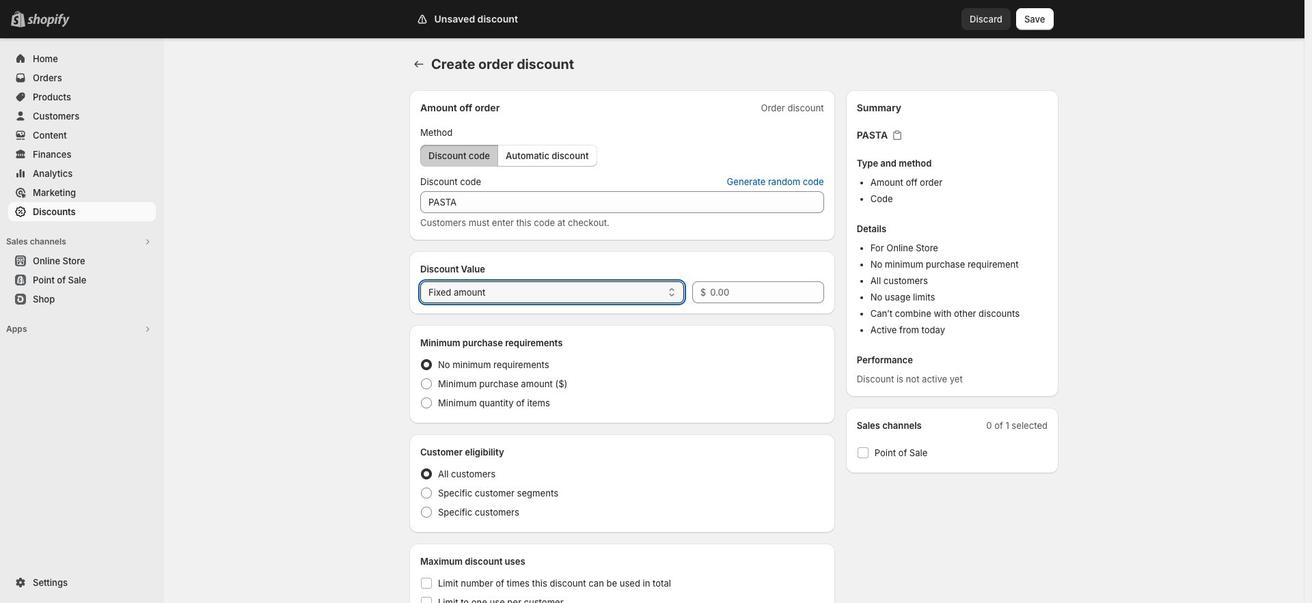Task type: vqa. For each thing, say whether or not it's contained in the screenshot.
text box
yes



Task type: locate. For each thing, give the bounding box(es) containing it.
None text field
[[421, 191, 824, 213]]



Task type: describe. For each thing, give the bounding box(es) containing it.
0.00 text field
[[711, 282, 824, 304]]

shopify image
[[27, 14, 70, 27]]



